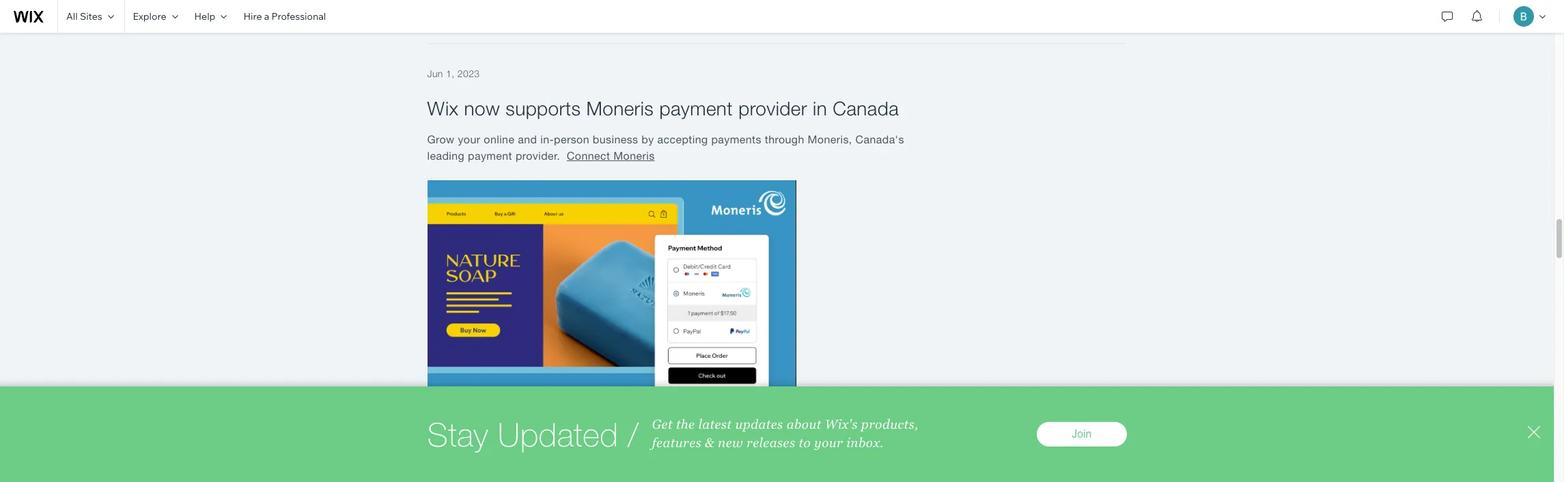 Task type: describe. For each thing, give the bounding box(es) containing it.
all sites
[[66, 10, 102, 23]]

a
[[264, 10, 269, 23]]

professional
[[271, 10, 326, 23]]

help
[[194, 10, 215, 23]]

sites
[[80, 10, 102, 23]]

hire
[[243, 10, 262, 23]]



Task type: locate. For each thing, give the bounding box(es) containing it.
hire a professional
[[243, 10, 326, 23]]

hire a professional link
[[235, 0, 334, 33]]

all
[[66, 10, 78, 23]]

explore
[[133, 10, 166, 23]]

help button
[[186, 0, 235, 33]]



Task type: vqa. For each thing, say whether or not it's contained in the screenshot.
a
yes



